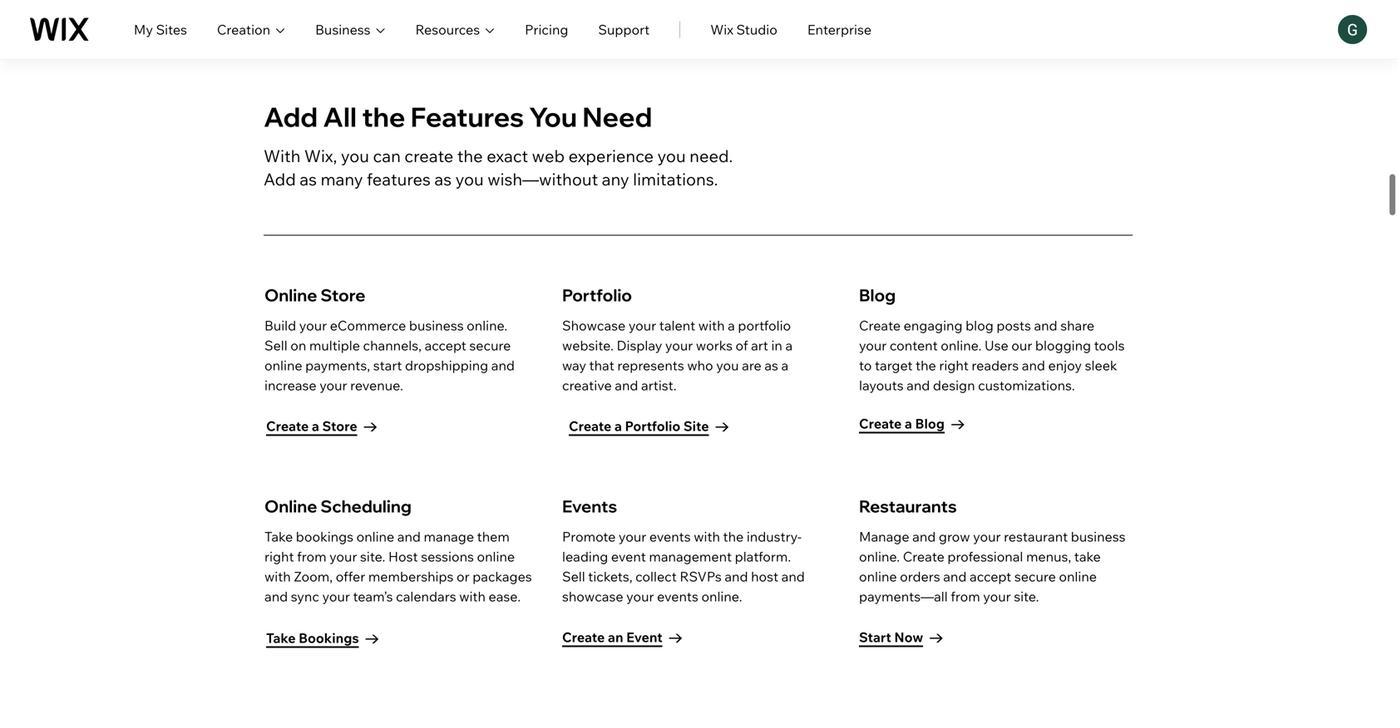Task type: locate. For each thing, give the bounding box(es) containing it.
an
[[608, 624, 623, 641]]

1 horizontal spatial sell
[[562, 563, 585, 580]]

you up many
[[341, 141, 369, 161]]

1 vertical spatial events
[[657, 583, 699, 600]]

packages
[[473, 563, 532, 580]]

exact
[[487, 141, 528, 161]]

create
[[405, 141, 454, 161]]

store down revenue.
[[322, 413, 357, 430]]

1 vertical spatial portfolio
[[625, 413, 681, 430]]

and left sync
[[264, 583, 288, 600]]

1 add from the top
[[264, 95, 318, 129]]

create left an at the bottom of page
[[562, 624, 605, 641]]

the left exact
[[457, 141, 483, 161]]

portfolio down artist.
[[625, 413, 681, 430]]

0 vertical spatial sell
[[264, 332, 288, 349]]

online up payments—all
[[859, 563, 897, 580]]

1 vertical spatial accept
[[970, 563, 1012, 580]]

create a portfolio site
[[569, 413, 709, 430]]

start now link
[[859, 622, 956, 645]]

sync
[[291, 583, 319, 600]]

0 vertical spatial blog
[[859, 280, 896, 301]]

blog
[[966, 312, 994, 329]]

as inside showcase your talent with a portfolio website. display your works of art in a way that represents who you are as a creative and artist.
[[765, 352, 778, 369]]

create up content
[[859, 312, 901, 329]]

build your ecommerce business online. sell on multiple channels, accept secure online payments, start dropshipping and increase your revenue.
[[264, 312, 515, 389]]

1 vertical spatial take
[[266, 625, 296, 642]]

as down create
[[434, 164, 452, 185]]

your up professional
[[973, 524, 1001, 540]]

1 horizontal spatial accept
[[970, 563, 1012, 580]]

1 vertical spatial site.
[[1014, 583, 1039, 600]]

2 horizontal spatial as
[[765, 352, 778, 369]]

profile image image
[[1338, 15, 1367, 44]]

manage
[[424, 524, 474, 540]]

create
[[859, 312, 901, 329], [859, 410, 902, 427], [266, 413, 309, 430], [569, 413, 612, 430], [903, 544, 945, 560], [562, 624, 605, 641]]

the up platform.
[[723, 524, 744, 540]]

host
[[751, 563, 779, 580]]

secure up dropshipping
[[469, 332, 511, 349]]

store up the ecommerce
[[321, 280, 366, 301]]

and inside showcase your talent with a portfolio website. display your works of art in a way that represents who you are as a creative and artist.
[[615, 372, 638, 389]]

rsvps
[[680, 563, 722, 580]]

0 horizontal spatial right
[[264, 544, 294, 560]]

professional
[[948, 544, 1023, 560]]

1 horizontal spatial blog
[[915, 410, 945, 427]]

a website created for a music festival on wix showcasing events, ecommerce, mobile and blog capabilities. image
[[264, 0, 1132, 38]]

and right dropshipping
[[491, 352, 515, 369]]

blog up content
[[859, 280, 896, 301]]

of
[[736, 332, 748, 349]]

take for take bookings online and manage them right from your site. host sessions online with zoom, offer memberships or packages and sync your team's calendars with ease.
[[264, 524, 293, 540]]

memberships
[[368, 563, 454, 580]]

create inside "link"
[[859, 410, 902, 427]]

menus,
[[1026, 544, 1071, 560]]

creation
[[217, 21, 270, 38]]

0 horizontal spatial accept
[[425, 332, 466, 349]]

platform.
[[735, 544, 791, 560]]

online up increase
[[264, 352, 302, 369]]

0 horizontal spatial secure
[[469, 332, 511, 349]]

take for take bookings
[[266, 625, 296, 642]]

1 vertical spatial sell
[[562, 563, 585, 580]]

as down wix,
[[300, 164, 317, 185]]

the down content
[[916, 352, 936, 369]]

online. down manage
[[859, 544, 900, 560]]

1 vertical spatial from
[[951, 583, 980, 600]]

1 vertical spatial business
[[1071, 524, 1126, 540]]

as
[[300, 164, 317, 185], [434, 164, 452, 185], [765, 352, 778, 369]]

right inside take bookings online and manage them right from your site. host sessions online with zoom, offer memberships or packages and sync your team's calendars with ease.
[[264, 544, 294, 560]]

now
[[894, 624, 923, 641]]

online inside build your ecommerce business online. sell on multiple channels, accept secure online payments, start dropshipping and increase your revenue.
[[264, 352, 302, 369]]

0 vertical spatial online
[[264, 280, 317, 301]]

calendars
[[396, 583, 456, 600]]

accept down professional
[[970, 563, 1012, 580]]

accept up dropshipping
[[425, 332, 466, 349]]

business
[[409, 312, 464, 329], [1071, 524, 1126, 540]]

with down 'or'
[[459, 583, 486, 600]]

team's
[[353, 583, 393, 600]]

1 horizontal spatial site.
[[1014, 583, 1039, 600]]

sell inside promote your events with the industry- leading event management platform. sell tickets, collect rsvps and host and showcase your events online.
[[562, 563, 585, 580]]

1 horizontal spatial business
[[1071, 524, 1126, 540]]

1 horizontal spatial as
[[434, 164, 452, 185]]

online store
[[264, 280, 366, 301]]

0 vertical spatial secure
[[469, 332, 511, 349]]

you down works
[[716, 352, 739, 369]]

layouts
[[859, 372, 904, 389]]

sell down leading
[[562, 563, 585, 580]]

0 vertical spatial right
[[939, 352, 969, 369]]

events down collect
[[657, 583, 699, 600]]

1 horizontal spatial right
[[939, 352, 969, 369]]

events up management
[[649, 524, 691, 540]]

management
[[649, 544, 732, 560]]

events
[[649, 524, 691, 540], [657, 583, 699, 600]]

create for create an event
[[562, 624, 605, 641]]

0 horizontal spatial business
[[409, 312, 464, 329]]

online. up dropshipping
[[467, 312, 508, 329]]

take inside take bookings online and manage them right from your site. host sessions online with zoom, offer memberships or packages and sync your team's calendars with ease.
[[264, 524, 293, 540]]

your inside create engaging blog posts and share your content online. use our blogging tools to target the right readers and enjoy sleek layouts and design customizations.
[[859, 332, 887, 349]]

sell down the build
[[264, 332, 288, 349]]

any
[[602, 164, 629, 185]]

ease.
[[489, 583, 521, 600]]

1 vertical spatial blog
[[915, 410, 945, 427]]

build
[[264, 312, 296, 329]]

multiple
[[309, 332, 360, 349]]

enjoy
[[1048, 352, 1082, 369]]

bookings
[[296, 524, 353, 540]]

experience
[[569, 141, 654, 161]]

many
[[321, 164, 363, 185]]

from down professional
[[951, 583, 980, 600]]

create for create a store
[[266, 413, 309, 430]]

target
[[875, 352, 913, 369]]

0 vertical spatial from
[[297, 544, 326, 560]]

secure inside build your ecommerce business online. sell on multiple channels, accept secure online payments, start dropshipping and increase your revenue.
[[469, 332, 511, 349]]

2 online from the top
[[264, 491, 317, 512]]

secure inside manage and grow your restaurant business online. create professional menus, take online orders and accept secure online payments—all from your site.
[[1015, 563, 1056, 580]]

blog
[[859, 280, 896, 301], [915, 410, 945, 427]]

online. inside manage and grow your restaurant business online. create professional menus, take online orders and accept secure online payments—all from your site.
[[859, 544, 900, 560]]

create down increase
[[266, 413, 309, 430]]

blog down design
[[915, 410, 945, 427]]

talent
[[659, 312, 695, 329]]

event
[[611, 544, 646, 560]]

revenue.
[[350, 372, 403, 389]]

0 vertical spatial take
[[264, 524, 293, 540]]

with up works
[[698, 312, 725, 329]]

create down layouts
[[859, 410, 902, 427]]

sites
[[156, 21, 187, 38]]

online down take at the right bottom of page
[[1059, 563, 1097, 580]]

your up on
[[299, 312, 327, 329]]

add up the with
[[264, 95, 318, 129]]

0 vertical spatial portfolio
[[562, 280, 632, 301]]

add down the with
[[264, 164, 296, 185]]

blogging
[[1035, 332, 1091, 349]]

a
[[728, 312, 735, 329], [786, 332, 793, 349], [781, 352, 789, 369], [905, 410, 912, 427], [312, 413, 319, 430], [615, 413, 622, 430]]

with
[[698, 312, 725, 329], [694, 524, 720, 540], [264, 563, 291, 580], [459, 583, 486, 600]]

create a portfolio site link
[[569, 410, 735, 434]]

0 vertical spatial add
[[264, 95, 318, 129]]

1 vertical spatial secure
[[1015, 563, 1056, 580]]

1 vertical spatial right
[[264, 544, 294, 560]]

0 vertical spatial events
[[649, 524, 691, 540]]

create a blog link
[[859, 408, 972, 431]]

you
[[341, 141, 369, 161], [658, 141, 686, 161], [455, 164, 484, 185], [716, 352, 739, 369]]

0 vertical spatial business
[[409, 312, 464, 329]]

restaurant
[[1004, 524, 1068, 540]]

create down the creative
[[569, 413, 612, 430]]

and down represents
[[615, 372, 638, 389]]

sell
[[264, 332, 288, 349], [562, 563, 585, 580]]

scheduling
[[321, 491, 412, 512]]

with inside showcase your talent with a portfolio website. display your works of art in a way that represents who you are as a creative and artist.
[[698, 312, 725, 329]]

portfolio up showcase at the left top of page
[[562, 280, 632, 301]]

from up zoom,
[[297, 544, 326, 560]]

zoom,
[[294, 563, 333, 580]]

with wix, you can create the exact web experience you need. add as many features as you wish—without any limitations.
[[264, 141, 733, 185]]

and inside build your ecommerce business online. sell on multiple channels, accept secure online payments, start dropshipping and increase your revenue.
[[491, 352, 515, 369]]

you inside showcase your talent with a portfolio website. display your works of art in a way that represents who you are as a creative and artist.
[[716, 352, 739, 369]]

1 horizontal spatial from
[[951, 583, 980, 600]]

add
[[264, 95, 318, 129], [264, 164, 296, 185]]

0 vertical spatial store
[[321, 280, 366, 301]]

online up bookings
[[264, 491, 317, 512]]

online up the build
[[264, 280, 317, 301]]

create a store
[[266, 413, 357, 430]]

or
[[457, 563, 470, 580]]

wix
[[710, 21, 734, 38]]

1 online from the top
[[264, 280, 317, 301]]

0 horizontal spatial sell
[[264, 332, 288, 349]]

your up to
[[859, 332, 887, 349]]

0 horizontal spatial site.
[[360, 544, 385, 560]]

as right are
[[765, 352, 778, 369]]

site. down menus,
[[1014, 583, 1039, 600]]

0 horizontal spatial from
[[297, 544, 326, 560]]

1 vertical spatial online
[[264, 491, 317, 512]]

right up design
[[939, 352, 969, 369]]

business up dropshipping
[[409, 312, 464, 329]]

2 add from the top
[[264, 164, 296, 185]]

0 vertical spatial accept
[[425, 332, 466, 349]]

online. down rsvps on the bottom
[[702, 583, 742, 600]]

bookings
[[299, 625, 359, 642]]

business inside build your ecommerce business online. sell on multiple channels, accept secure online payments, start dropshipping and increase your revenue.
[[409, 312, 464, 329]]

channels,
[[363, 332, 422, 349]]

customizations.
[[978, 372, 1075, 389]]

online. down the blog
[[941, 332, 982, 349]]

add inside with wix, you can create the exact web experience you need. add as many features as you wish—without any limitations.
[[264, 164, 296, 185]]

1 horizontal spatial secure
[[1015, 563, 1056, 580]]

store
[[321, 280, 366, 301], [322, 413, 357, 430]]

site. up offer
[[360, 544, 385, 560]]

business up take at the right bottom of page
[[1071, 524, 1126, 540]]

secure down menus,
[[1015, 563, 1056, 580]]

leading
[[562, 544, 608, 560]]

secure
[[469, 332, 511, 349], [1015, 563, 1056, 580]]

the inside with wix, you can create the exact web experience you need. add as many features as you wish—without any limitations.
[[457, 141, 483, 161]]

creative
[[562, 372, 612, 389]]

right up zoom,
[[264, 544, 294, 560]]

0 vertical spatial site.
[[360, 544, 385, 560]]

portfolio
[[562, 280, 632, 301], [625, 413, 681, 430]]

represents
[[617, 352, 684, 369]]

create for create a blog
[[859, 410, 902, 427]]

1 vertical spatial add
[[264, 164, 296, 185]]

the up can
[[362, 95, 405, 129]]

grow
[[939, 524, 970, 540]]

create an event link
[[562, 622, 692, 645]]

payments,
[[305, 352, 370, 369]]

create up orders at the right bottom
[[903, 544, 945, 560]]

with up management
[[694, 524, 720, 540]]

works
[[696, 332, 733, 349]]



Task type: vqa. For each thing, say whether or not it's contained in the screenshot.
matter
no



Task type: describe. For each thing, give the bounding box(es) containing it.
readers
[[972, 352, 1019, 369]]

promote your events with the industry- leading event management platform. sell tickets, collect rsvps and host and showcase your events online.
[[562, 524, 805, 600]]

you
[[529, 95, 577, 129]]

offer
[[336, 563, 365, 580]]

you down features
[[455, 164, 484, 185]]

tools
[[1094, 332, 1125, 349]]

right inside create engaging blog posts and share your content online. use our blogging tools to target the right readers and enjoy sleek layouts and design customizations.
[[939, 352, 969, 369]]

and up host
[[397, 524, 421, 540]]

take bookings online and manage them right from your site. host sessions online with zoom, offer memberships or packages and sync your team's calendars with ease.
[[264, 524, 532, 600]]

orders
[[900, 563, 940, 580]]

the inside create engaging blog posts and share your content online. use our blogging tools to target the right readers and enjoy sleek layouts and design customizations.
[[916, 352, 936, 369]]

enterprise
[[807, 21, 872, 38]]

content
[[890, 332, 938, 349]]

can
[[373, 141, 401, 161]]

in
[[771, 332, 783, 349]]

start
[[859, 624, 891, 641]]

limitations.
[[633, 164, 718, 185]]

start now
[[859, 624, 923, 641]]

take bookings link
[[266, 623, 396, 646]]

my
[[134, 21, 153, 38]]

artist.
[[641, 372, 677, 389]]

online down scheduling
[[356, 524, 394, 540]]

create inside create engaging blog posts and share your content online. use our blogging tools to target the right readers and enjoy sleek layouts and design customizations.
[[859, 312, 901, 329]]

create engaging blog posts and share your content online. use our blogging tools to target the right readers and enjoy sleek layouts and design customizations.
[[859, 312, 1125, 389]]

sell inside build your ecommerce business online. sell on multiple channels, accept secure online payments, start dropshipping and increase your revenue.
[[264, 332, 288, 349]]

online. inside build your ecommerce business online. sell on multiple channels, accept secure online payments, start dropshipping and increase your revenue.
[[467, 312, 508, 329]]

restaurants
[[859, 491, 957, 512]]

0 horizontal spatial as
[[300, 164, 317, 185]]

promote
[[562, 524, 616, 540]]

enterprise link
[[807, 20, 872, 40]]

and down target
[[907, 372, 930, 389]]

online down the them
[[477, 544, 515, 560]]

my sites link
[[134, 20, 187, 40]]

your down offer
[[322, 583, 350, 600]]

online. inside create engaging blog posts and share your content online. use our blogging tools to target the right readers and enjoy sleek layouts and design customizations.
[[941, 332, 982, 349]]

way
[[562, 352, 586, 369]]

and right host
[[782, 563, 805, 580]]

showcase
[[562, 312, 626, 329]]

and left grow at the right bottom of the page
[[913, 524, 936, 540]]

online scheduling
[[264, 491, 415, 512]]

the inside promote your events with the industry- leading event management platform. sell tickets, collect rsvps and host and showcase your events online.
[[723, 524, 744, 540]]

wix studio
[[710, 21, 778, 38]]

with
[[264, 141, 301, 161]]

creation button
[[217, 20, 285, 40]]

web
[[532, 141, 565, 161]]

who
[[687, 352, 713, 369]]

and left host
[[725, 563, 748, 580]]

accept inside build your ecommerce business online. sell on multiple channels, accept secure online payments, start dropshipping and increase your revenue.
[[425, 332, 466, 349]]

resources button
[[415, 20, 495, 40]]

engaging
[[904, 312, 963, 329]]

business button
[[315, 20, 386, 40]]

from inside manage and grow your restaurant business online. create professional menus, take online orders and accept secure online payments—all from your site.
[[951, 583, 980, 600]]

0 horizontal spatial blog
[[859, 280, 896, 301]]

create inside manage and grow your restaurant business online. create professional menus, take online orders and accept secure online payments—all from your site.
[[903, 544, 945, 560]]

wish—without
[[488, 164, 598, 185]]

from inside take bookings online and manage them right from your site. host sessions online with zoom, offer memberships or packages and sync your team's calendars with ease.
[[297, 544, 326, 560]]

features
[[411, 95, 524, 129]]

blog inside "link"
[[915, 410, 945, 427]]

create a store link
[[266, 410, 384, 434]]

industry-
[[747, 524, 802, 540]]

your up the event
[[619, 524, 646, 540]]

and up customizations.
[[1022, 352, 1045, 369]]

need.
[[690, 141, 733, 161]]

business inside manage and grow your restaurant business online. create professional menus, take online orders and accept secure online payments—all from your site.
[[1071, 524, 1126, 540]]

host
[[388, 544, 418, 560]]

your down talent
[[665, 332, 693, 349]]

take
[[1074, 544, 1101, 560]]

your down payments,
[[320, 372, 347, 389]]

are
[[742, 352, 762, 369]]

sessions
[[421, 544, 474, 560]]

you up the limitations.
[[658, 141, 686, 161]]

manage
[[859, 524, 910, 540]]

sleek
[[1085, 352, 1117, 369]]

site. inside take bookings online and manage them right from your site. host sessions online with zoom, offer memberships or packages and sync your team's calendars with ease.
[[360, 544, 385, 560]]

dropshipping
[[405, 352, 488, 369]]

and up blogging
[[1034, 312, 1058, 329]]

portfolio
[[738, 312, 791, 329]]

need
[[582, 95, 652, 129]]

share
[[1061, 312, 1095, 329]]

your down collect
[[626, 583, 654, 600]]

online for online store
[[264, 280, 317, 301]]

pricing
[[525, 21, 568, 38]]

payments—all
[[859, 583, 948, 600]]

accept inside manage and grow your restaurant business online. create professional menus, take online orders and accept secure online payments—all from your site.
[[970, 563, 1012, 580]]

on
[[291, 332, 306, 349]]

create a blog
[[859, 410, 945, 427]]

event
[[626, 624, 663, 641]]

wix studio link
[[710, 20, 778, 40]]

resources
[[415, 21, 480, 38]]

and right orders at the right bottom
[[943, 563, 967, 580]]

take bookings
[[266, 625, 359, 642]]

create an event
[[562, 624, 663, 641]]

start
[[373, 352, 402, 369]]

increase
[[264, 372, 317, 389]]

online for online scheduling
[[264, 491, 317, 512]]

create for create a portfolio site
[[569, 413, 612, 430]]

your up display
[[629, 312, 656, 329]]

support link
[[598, 20, 650, 40]]

wix,
[[304, 141, 337, 161]]

showcase
[[562, 583, 623, 600]]

pricing link
[[525, 20, 568, 40]]

them
[[477, 524, 510, 540]]

collect
[[636, 563, 677, 580]]

your down professional
[[983, 583, 1011, 600]]

online. inside promote your events with the industry- leading event management platform. sell tickets, collect rsvps and host and showcase your events online.
[[702, 583, 742, 600]]

my sites
[[134, 21, 187, 38]]

art
[[751, 332, 768, 349]]

site. inside manage and grow your restaurant business online. create professional menus, take online orders and accept secure online payments—all from your site.
[[1014, 583, 1039, 600]]

to
[[859, 352, 872, 369]]

website.
[[562, 332, 614, 349]]

display
[[617, 332, 662, 349]]

a inside "link"
[[905, 410, 912, 427]]

events
[[562, 491, 617, 512]]

design
[[933, 372, 975, 389]]

studio
[[737, 21, 778, 38]]

with left zoom,
[[264, 563, 291, 580]]

that
[[589, 352, 614, 369]]

your up offer
[[329, 544, 357, 560]]

1 vertical spatial store
[[322, 413, 357, 430]]

with inside promote your events with the industry- leading event management platform. sell tickets, collect rsvps and host and showcase your events online.
[[694, 524, 720, 540]]



